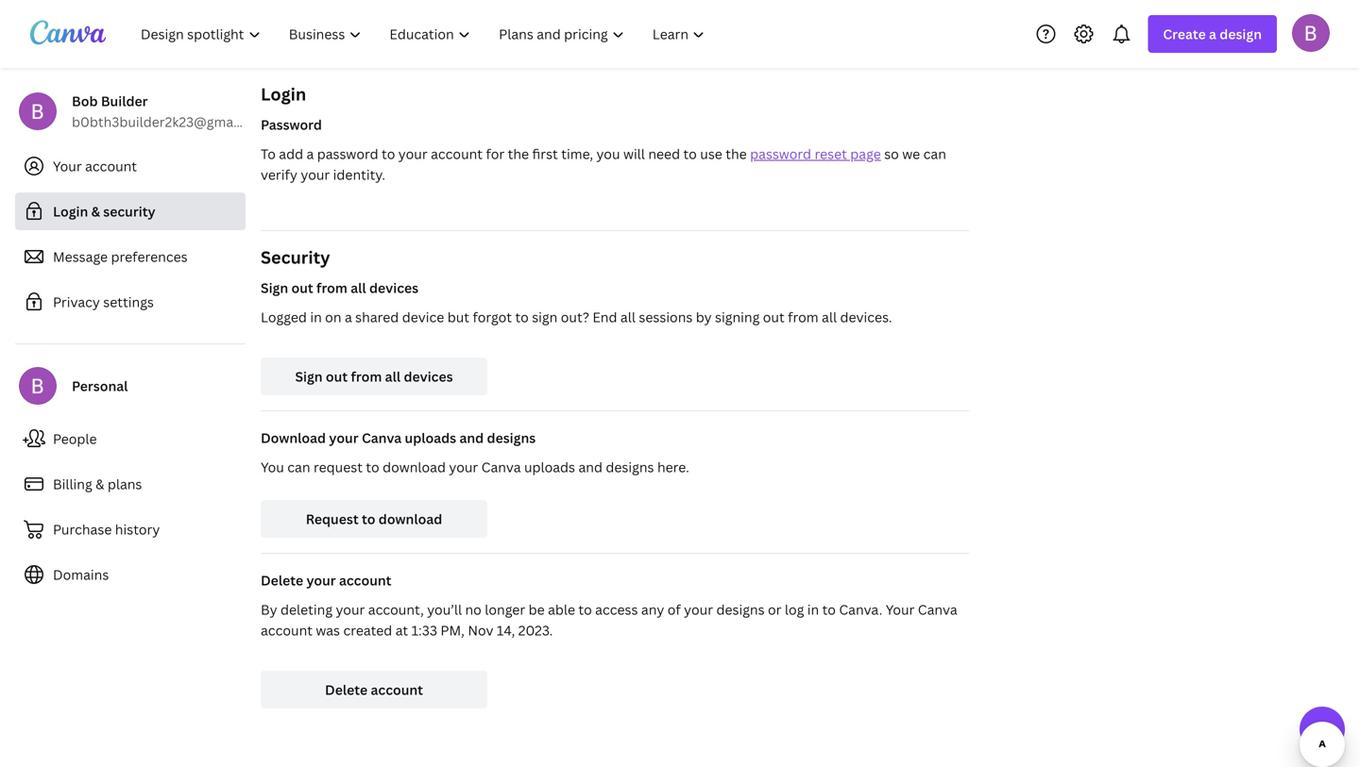 Task type: locate. For each thing, give the bounding box(es) containing it.
account left 'for'
[[431, 145, 483, 163]]

your right the 'of'
[[684, 601, 713, 619]]

2 the from the left
[[726, 145, 747, 163]]

0 vertical spatial devices
[[369, 279, 419, 297]]

was
[[316, 622, 340, 640]]

the
[[508, 145, 529, 163], [726, 145, 747, 163]]

0 horizontal spatial a
[[307, 145, 314, 163]]

0 horizontal spatial login
[[53, 203, 88, 221]]

privacy settings link
[[15, 283, 246, 321]]

domains link
[[15, 556, 246, 594]]

top level navigation element
[[128, 15, 721, 53]]

1 vertical spatial a
[[307, 145, 314, 163]]

download your canva uploads and designs
[[261, 429, 536, 447]]

0 horizontal spatial out
[[291, 279, 313, 297]]

0 horizontal spatial sign
[[261, 279, 288, 297]]

1 vertical spatial in
[[807, 601, 819, 619]]

out down on
[[326, 368, 348, 386]]

0 horizontal spatial can
[[287, 459, 310, 477]]

1 horizontal spatial from
[[351, 368, 382, 386]]

from down shared
[[351, 368, 382, 386]]

nov
[[468, 622, 494, 640]]

login up message
[[53, 203, 88, 221]]

1 horizontal spatial out
[[326, 368, 348, 386]]

purchase history
[[53, 521, 160, 539]]

bob
[[72, 92, 98, 110]]

out down security
[[291, 279, 313, 297]]

in right "log" on the right
[[807, 601, 819, 619]]

login for login
[[261, 83, 306, 106]]

canva inside by deleting your account, you'll no longer be able to access any of your designs or log in to canva. your canva account was created at 1:33 pm, nov 14, 2023.
[[918, 601, 957, 619]]

2 vertical spatial out
[[326, 368, 348, 386]]

0 vertical spatial out
[[291, 279, 313, 297]]

download
[[261, 429, 326, 447]]

login
[[261, 83, 306, 106], [53, 203, 88, 221]]

download right request
[[379, 511, 442, 528]]

2 vertical spatial from
[[351, 368, 382, 386]]

to
[[382, 145, 395, 163], [683, 145, 697, 163], [515, 308, 529, 326], [366, 459, 379, 477], [362, 511, 375, 528], [578, 601, 592, 619], [822, 601, 836, 619]]

0 vertical spatial login
[[261, 83, 306, 106]]

& left security
[[91, 203, 100, 221]]

sign up download
[[295, 368, 323, 386]]

so
[[884, 145, 899, 163]]

account inside by deleting your account, you'll no longer be able to access any of your designs or log in to canva. your canva account was created at 1:33 pm, nov 14, 2023.
[[261, 622, 313, 640]]

on
[[325, 308, 341, 326]]

the right 'for'
[[508, 145, 529, 163]]

1 horizontal spatial can
[[923, 145, 946, 163]]

2 vertical spatial designs
[[716, 601, 765, 619]]

0 horizontal spatial and
[[459, 429, 484, 447]]

0 horizontal spatial canva
[[362, 429, 402, 447]]

your up login & security
[[53, 157, 82, 175]]

login & security
[[53, 203, 155, 221]]

0 vertical spatial can
[[923, 145, 946, 163]]

1 horizontal spatial delete
[[325, 681, 368, 699]]

account down 'by'
[[261, 622, 313, 640]]

access
[[595, 601, 638, 619]]

time,
[[561, 145, 593, 163]]

you can request to download your canva uploads and designs here.
[[261, 459, 689, 477]]

request to download
[[306, 511, 442, 528]]

1 the from the left
[[508, 145, 529, 163]]

in left on
[[310, 308, 322, 326]]

can right 'you'
[[287, 459, 310, 477]]

uploads
[[405, 429, 456, 447], [524, 459, 575, 477]]

designs
[[487, 429, 536, 447], [606, 459, 654, 477], [716, 601, 765, 619]]

out right signing
[[763, 308, 785, 326]]

0 vertical spatial sign
[[261, 279, 288, 297]]

your account link
[[15, 147, 246, 185]]

1 vertical spatial devices
[[404, 368, 453, 386]]

1 vertical spatial sign out from all devices
[[295, 368, 453, 386]]

forgot
[[473, 308, 512, 326]]

password
[[261, 116, 322, 134]]

1 horizontal spatial sign
[[295, 368, 323, 386]]

login up password
[[261, 83, 306, 106]]

designs left here.
[[606, 459, 654, 477]]

devices up shared
[[369, 279, 419, 297]]

personal
[[72, 377, 128, 395]]

0 vertical spatial and
[[459, 429, 484, 447]]

2 horizontal spatial canva
[[918, 601, 957, 619]]

a left design
[[1209, 25, 1217, 43]]

bob builder b0bth3builder2k23@gmail.com
[[72, 92, 272, 131]]

1 horizontal spatial and
[[578, 459, 603, 477]]

1 vertical spatial canva
[[481, 459, 521, 477]]

1 horizontal spatial your
[[886, 601, 915, 619]]

1:33
[[411, 622, 437, 640]]

canva
[[362, 429, 402, 447], [481, 459, 521, 477], [918, 601, 957, 619]]

any
[[641, 601, 664, 619]]

0 horizontal spatial uploads
[[405, 429, 456, 447]]

password reset page link
[[750, 145, 881, 163]]

2 horizontal spatial from
[[788, 308, 819, 326]]

a right add on the left
[[307, 145, 314, 163]]

1 vertical spatial and
[[578, 459, 603, 477]]

1 vertical spatial uploads
[[524, 459, 575, 477]]

from
[[316, 279, 347, 297], [788, 308, 819, 326], [351, 368, 382, 386]]

billing & plans link
[[15, 466, 246, 503]]

first
[[532, 145, 558, 163]]

0 vertical spatial sign out from all devices
[[261, 279, 419, 297]]

password
[[317, 145, 378, 163], [750, 145, 811, 163]]

0 vertical spatial delete
[[261, 572, 303, 590]]

out
[[291, 279, 313, 297], [763, 308, 785, 326], [326, 368, 348, 386]]

sign out from all devices up on
[[261, 279, 419, 297]]

0 vertical spatial uploads
[[405, 429, 456, 447]]

the right use
[[726, 145, 747, 163]]

pm,
[[441, 622, 465, 640]]

0 horizontal spatial in
[[310, 308, 322, 326]]

sign
[[261, 279, 288, 297], [295, 368, 323, 386]]

all up shared
[[351, 279, 366, 297]]

delete account button
[[261, 672, 487, 709]]

1 vertical spatial out
[[763, 308, 785, 326]]

2 horizontal spatial designs
[[716, 601, 765, 619]]

account down at at the bottom left of the page
[[371, 681, 423, 699]]

sign
[[532, 308, 558, 326]]

2 password from the left
[[750, 145, 811, 163]]

1 vertical spatial can
[[287, 459, 310, 477]]

download down download your canva uploads and designs in the bottom of the page
[[383, 459, 446, 477]]

0 vertical spatial &
[[91, 203, 100, 221]]

0 horizontal spatial password
[[317, 145, 378, 163]]

0 horizontal spatial from
[[316, 279, 347, 297]]

your left 'for'
[[398, 145, 428, 163]]

sign up logged
[[261, 279, 288, 297]]

0 horizontal spatial delete
[[261, 572, 303, 590]]

2 horizontal spatial a
[[1209, 25, 1217, 43]]

1 horizontal spatial the
[[726, 145, 747, 163]]

account
[[431, 145, 483, 163], [85, 157, 137, 175], [339, 572, 391, 590], [261, 622, 313, 640], [371, 681, 423, 699]]

1 horizontal spatial in
[[807, 601, 819, 619]]

delete inside button
[[325, 681, 368, 699]]

from left 'devices.'
[[788, 308, 819, 326]]

your right canva.
[[886, 601, 915, 619]]

sign out from all devices down shared
[[295, 368, 453, 386]]

delete
[[261, 572, 303, 590], [325, 681, 368, 699]]

and up you can request to download your canva uploads and designs here.
[[459, 429, 484, 447]]

0 vertical spatial a
[[1209, 25, 1217, 43]]

from up on
[[316, 279, 347, 297]]

your inside by deleting your account, you'll no longer be able to access any of your designs or log in to canva. your canva account was created at 1:33 pm, nov 14, 2023.
[[886, 601, 915, 619]]

1 vertical spatial &
[[96, 476, 104, 494]]

can
[[923, 145, 946, 163], [287, 459, 310, 477]]

your up deleting
[[306, 572, 336, 590]]

1 vertical spatial your
[[886, 601, 915, 619]]

builder
[[101, 92, 148, 110]]

to add a password to your account for the first time, you will need to use the password reset page
[[261, 145, 881, 163]]

2 vertical spatial a
[[345, 308, 352, 326]]

2 vertical spatial canva
[[918, 601, 957, 619]]

and left here.
[[578, 459, 603, 477]]

1 vertical spatial delete
[[325, 681, 368, 699]]

all
[[351, 279, 366, 297], [620, 308, 636, 326], [822, 308, 837, 326], [385, 368, 401, 386]]

message preferences link
[[15, 238, 246, 276]]

14,
[[497, 622, 515, 640]]

a
[[1209, 25, 1217, 43], [307, 145, 314, 163], [345, 308, 352, 326]]

identity.
[[333, 166, 385, 184]]

create a design
[[1163, 25, 1262, 43]]

security
[[261, 246, 330, 269]]

0 vertical spatial download
[[383, 459, 446, 477]]

by deleting your account, you'll no longer be able to access any of your designs or log in to canva. your canva account was created at 1:33 pm, nov 14, 2023.
[[261, 601, 957, 640]]

all inside button
[[385, 368, 401, 386]]

1 vertical spatial download
[[379, 511, 442, 528]]

account up account,
[[339, 572, 391, 590]]

your down add on the left
[[301, 166, 330, 184]]

1 vertical spatial designs
[[606, 459, 654, 477]]

1 vertical spatial login
[[53, 203, 88, 221]]

delete down 'was'
[[325, 681, 368, 699]]

settings
[[103, 293, 154, 311]]

preferences
[[111, 248, 188, 266]]

domains
[[53, 566, 109, 584]]

0 horizontal spatial the
[[508, 145, 529, 163]]

devices down device
[[404, 368, 453, 386]]

message preferences
[[53, 248, 188, 266]]

of
[[668, 601, 681, 619]]

designs up you can request to download your canva uploads and designs here.
[[487, 429, 536, 447]]

password up identity.
[[317, 145, 378, 163]]

0 horizontal spatial your
[[53, 157, 82, 175]]

all down shared
[[385, 368, 401, 386]]

device
[[402, 308, 444, 326]]

1 password from the left
[[317, 145, 378, 163]]

1 horizontal spatial login
[[261, 83, 306, 106]]

1 vertical spatial sign
[[295, 368, 323, 386]]

1 horizontal spatial a
[[345, 308, 352, 326]]

designs left or
[[716, 601, 765, 619]]

logged in on a shared device but forgot to sign out? end all sessions by signing out from all devices.
[[261, 308, 892, 326]]

delete for delete your account
[[261, 572, 303, 590]]

in
[[310, 308, 322, 326], [807, 601, 819, 619]]

canva.
[[839, 601, 882, 619]]

a right on
[[345, 308, 352, 326]]

&
[[91, 203, 100, 221], [96, 476, 104, 494]]

request
[[314, 459, 363, 477]]

delete up 'by'
[[261, 572, 303, 590]]

1 horizontal spatial password
[[750, 145, 811, 163]]

0 vertical spatial designs
[[487, 429, 536, 447]]

download
[[383, 459, 446, 477], [379, 511, 442, 528]]

download inside request to download button
[[379, 511, 442, 528]]

& left "plans"
[[96, 476, 104, 494]]

your
[[398, 145, 428, 163], [301, 166, 330, 184], [329, 429, 359, 447], [449, 459, 478, 477], [306, 572, 336, 590], [336, 601, 365, 619], [684, 601, 713, 619]]

password left the reset
[[750, 145, 811, 163]]

your
[[53, 157, 82, 175], [886, 601, 915, 619]]

sessions
[[639, 308, 693, 326]]

sign out from all devices
[[261, 279, 419, 297], [295, 368, 453, 386]]

to inside button
[[362, 511, 375, 528]]

can right "we"
[[923, 145, 946, 163]]

& for billing
[[96, 476, 104, 494]]



Task type: describe. For each thing, give the bounding box(es) containing it.
b0bth3builder2k23@gmail.com
[[72, 113, 272, 131]]

billing
[[53, 476, 92, 494]]

so we can verify your identity.
[[261, 145, 946, 184]]

0 vertical spatial from
[[316, 279, 347, 297]]

your account
[[53, 157, 137, 175]]

your inside so we can verify your identity.
[[301, 166, 330, 184]]

0 vertical spatial in
[[310, 308, 322, 326]]

create
[[1163, 25, 1206, 43]]

account up login & security
[[85, 157, 137, 175]]

created
[[343, 622, 392, 640]]

longer
[[485, 601, 525, 619]]

devices inside button
[[404, 368, 453, 386]]

login for login & security
[[53, 203, 88, 221]]

delete your account
[[261, 572, 391, 590]]

delete for delete account
[[325, 681, 368, 699]]

design
[[1220, 25, 1262, 43]]

log
[[785, 601, 804, 619]]

or
[[768, 601, 782, 619]]

account,
[[368, 601, 424, 619]]

no
[[465, 601, 482, 619]]

your up created on the bottom of the page
[[336, 601, 365, 619]]

sign out from all devices inside button
[[295, 368, 453, 386]]

privacy settings
[[53, 293, 154, 311]]

can inside so we can verify your identity.
[[923, 145, 946, 163]]

be
[[529, 601, 545, 619]]

bob builder image
[[1292, 14, 1330, 52]]

message
[[53, 248, 108, 266]]

will
[[623, 145, 645, 163]]

shared
[[355, 308, 399, 326]]

all left 'devices.'
[[822, 308, 837, 326]]

at
[[395, 622, 408, 640]]

privacy
[[53, 293, 100, 311]]

reset
[[815, 145, 847, 163]]

from inside sign out from all devices button
[[351, 368, 382, 386]]

to
[[261, 145, 276, 163]]

end
[[593, 308, 617, 326]]

account inside button
[[371, 681, 423, 699]]

create a design button
[[1148, 15, 1277, 53]]

need
[[648, 145, 680, 163]]

out?
[[561, 308, 589, 326]]

delete account
[[325, 681, 423, 699]]

page
[[850, 145, 881, 163]]

sign out from all devices button
[[261, 358, 487, 396]]

2 horizontal spatial out
[[763, 308, 785, 326]]

devices.
[[840, 308, 892, 326]]

you
[[596, 145, 620, 163]]

plans
[[108, 476, 142, 494]]

billing & plans
[[53, 476, 142, 494]]

purchase
[[53, 521, 112, 539]]

signing
[[715, 308, 760, 326]]

for
[[486, 145, 505, 163]]

you
[[261, 459, 284, 477]]

1 horizontal spatial canva
[[481, 459, 521, 477]]

1 horizontal spatial designs
[[606, 459, 654, 477]]

we
[[902, 145, 920, 163]]

your up request
[[329, 429, 359, 447]]

use
[[700, 145, 722, 163]]

by
[[696, 308, 712, 326]]

0 horizontal spatial designs
[[487, 429, 536, 447]]

all right end
[[620, 308, 636, 326]]

logged
[[261, 308, 307, 326]]

your down download your canva uploads and designs in the bottom of the page
[[449, 459, 478, 477]]

but
[[447, 308, 469, 326]]

in inside by deleting your account, you'll no longer be able to access any of your designs or log in to canva. your canva account was created at 1:33 pm, nov 14, 2023.
[[807, 601, 819, 619]]

1 horizontal spatial uploads
[[524, 459, 575, 477]]

by
[[261, 601, 277, 619]]

able
[[548, 601, 575, 619]]

0 vertical spatial canva
[[362, 429, 402, 447]]

here.
[[657, 459, 689, 477]]

verify
[[261, 166, 298, 184]]

request to download button
[[261, 501, 487, 538]]

& for login
[[91, 203, 100, 221]]

0 vertical spatial your
[[53, 157, 82, 175]]

add
[[279, 145, 303, 163]]

people
[[53, 430, 97, 448]]

out inside button
[[326, 368, 348, 386]]

you'll
[[427, 601, 462, 619]]

purchase history link
[[15, 511, 246, 549]]

2023.
[[518, 622, 553, 640]]

deleting
[[281, 601, 333, 619]]

login & security link
[[15, 193, 246, 230]]

sign inside button
[[295, 368, 323, 386]]

request
[[306, 511, 359, 528]]

1 vertical spatial from
[[788, 308, 819, 326]]

people link
[[15, 420, 246, 458]]

designs inside by deleting your account, you'll no longer be able to access any of your designs or log in to canva. your canva account was created at 1:33 pm, nov 14, 2023.
[[716, 601, 765, 619]]

a inside create a design dropdown button
[[1209, 25, 1217, 43]]



Task type: vqa. For each thing, say whether or not it's contained in the screenshot.
the account in 'we may ask for certain information when you register for a canva account or correspond with us (such as a username, your first and last names, birthdate, phone number, profession, physical and e-mail address).'
no



